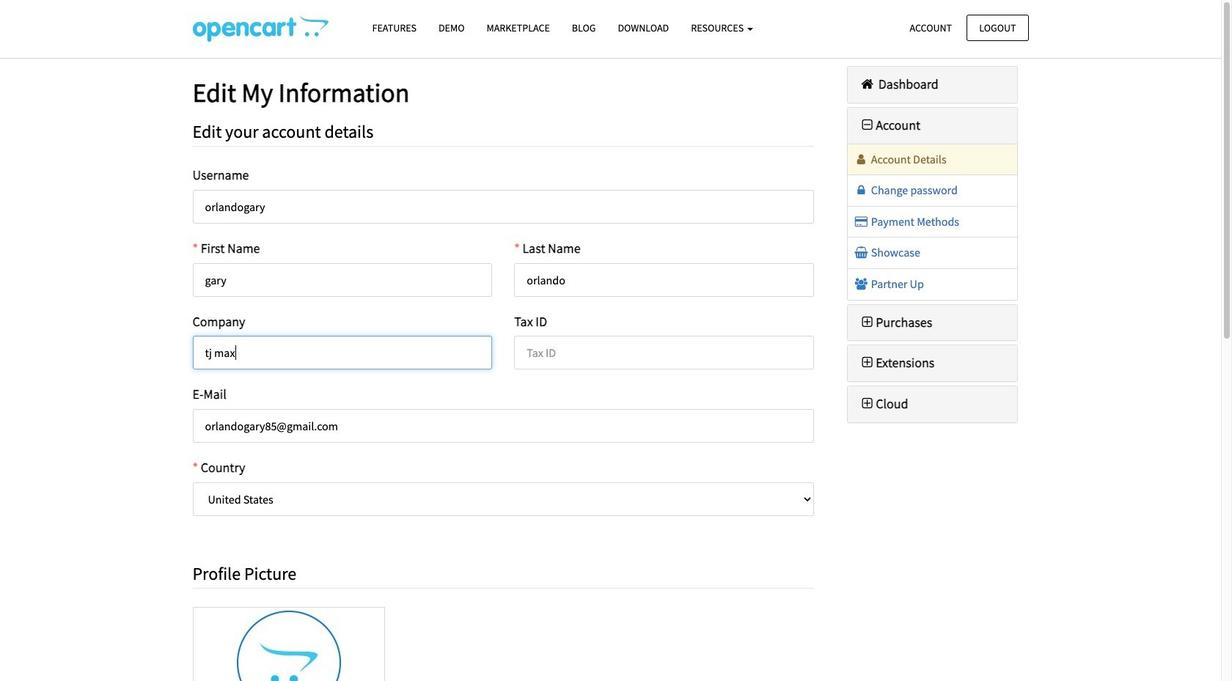 Task type: vqa. For each thing, say whether or not it's contained in the screenshot.
Demo link
no



Task type: locate. For each thing, give the bounding box(es) containing it.
Username text field
[[193, 190, 814, 224]]

lock image
[[854, 184, 869, 196]]

account edit image
[[193, 15, 328, 42]]

First Name text field
[[193, 263, 492, 297]]

plus square o image
[[859, 357, 876, 370], [859, 398, 876, 411]]

1 vertical spatial plus square o image
[[859, 398, 876, 411]]

Last Name text field
[[514, 263, 814, 297]]

0 vertical spatial plus square o image
[[859, 357, 876, 370]]

2 plus square o image from the top
[[859, 398, 876, 411]]

user image
[[854, 153, 869, 165]]



Task type: describe. For each thing, give the bounding box(es) containing it.
home image
[[859, 78, 876, 91]]

1 plus square o image from the top
[[859, 357, 876, 370]]

minus square o image
[[859, 119, 876, 132]]

Company Name text field
[[193, 336, 492, 370]]

plus square o image
[[859, 316, 876, 329]]

E-Mail text field
[[193, 409, 814, 443]]

users image
[[854, 278, 869, 290]]

credit card image
[[854, 215, 869, 227]]

shopping basket image
[[854, 247, 869, 258]]

Tax ID text field
[[514, 336, 814, 370]]



